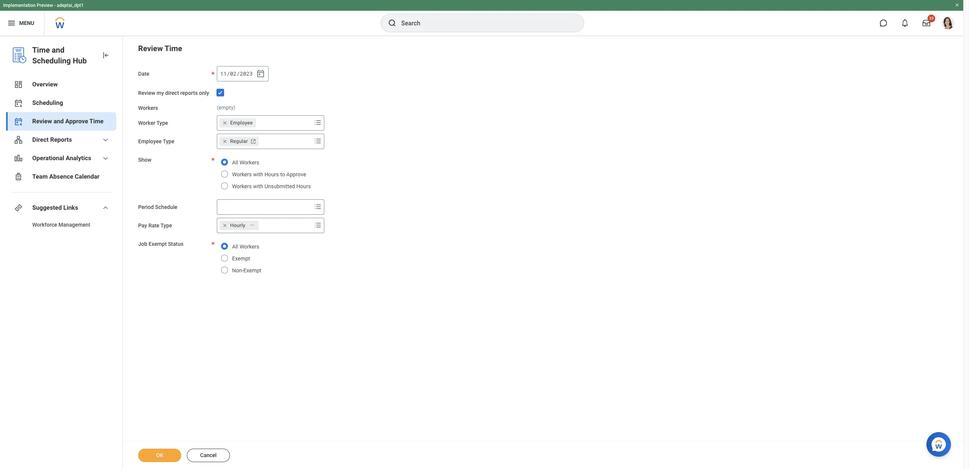 Task type: vqa. For each thing, say whether or not it's contained in the screenshot.
x icon
no



Task type: describe. For each thing, give the bounding box(es) containing it.
search image
[[388, 18, 397, 28]]

cancel button
[[187, 449, 230, 462]]

prompts image
[[313, 118, 323, 127]]

prompts image for pay rate type
[[313, 220, 323, 230]]

11 / 02 / 2023
[[220, 70, 253, 77]]

suggested links
[[32, 204, 78, 211]]

direct
[[32, 136, 49, 143]]

period
[[138, 204, 154, 210]]

(empty)
[[217, 104, 236, 111]]

worker
[[138, 120, 155, 126]]

regular, press delete to clear value, ctrl + enter opens in new window. option
[[220, 137, 259, 146]]

workers with unsubmitted hours
[[232, 183, 311, 189]]

1 vertical spatial exempt
[[232, 255, 250, 261]]

operational analytics
[[32, 154, 91, 162]]

view team image
[[14, 135, 23, 144]]

2023
[[240, 70, 253, 77]]

hourly
[[230, 222, 246, 228]]

only
[[199, 90, 209, 96]]

navigation pane region
[[0, 35, 123, 469]]

links
[[63, 204, 78, 211]]

type for employee type
[[163, 138, 175, 144]]

review time
[[138, 44, 182, 53]]

ext link image
[[250, 137, 257, 145]]

Period Schedule field
[[217, 200, 312, 214]]

schedule
[[155, 204, 177, 210]]

job exempt status
[[138, 241, 184, 247]]

suggested links button
[[6, 199, 116, 217]]

2 / from the left
[[237, 70, 240, 77]]

overview
[[32, 81, 58, 88]]

all workers for exempt
[[232, 243, 259, 249]]

direct reports
[[32, 136, 72, 143]]

menu
[[19, 20, 34, 26]]

workers down ext link image
[[240, 159, 259, 165]]

-
[[54, 3, 56, 8]]

time inside time and scheduling hub
[[32, 45, 50, 55]]

rate
[[149, 222, 159, 228]]

1 horizontal spatial approve
[[287, 171, 306, 177]]

date
[[138, 71, 149, 77]]

workers for workers
[[138, 105, 158, 111]]

chart image
[[14, 154, 23, 163]]

scheduling link
[[6, 94, 116, 112]]

1 / from the left
[[227, 70, 230, 77]]

x small image for worker type
[[221, 119, 229, 127]]

status
[[168, 241, 184, 247]]

0 horizontal spatial hours
[[265, 171, 279, 177]]

prompts image for period schedule
[[313, 202, 323, 211]]

adeptai_dpt1
[[57, 3, 84, 8]]

team
[[32, 173, 48, 180]]

2 scheduling from the top
[[32, 99, 63, 106]]

calendar image
[[256, 69, 265, 78]]

type for worker type
[[157, 120, 168, 126]]

review my direct reports only
[[138, 90, 209, 96]]

all workers for workers with hours to approve
[[232, 159, 259, 165]]

with for unsubmitted
[[253, 183, 263, 189]]

implementation
[[3, 3, 36, 8]]

task timeoff image
[[14, 172, 23, 181]]

employee, press delete to clear value. option
[[220, 118, 256, 127]]

non-exempt
[[232, 267, 262, 273]]

check small image
[[216, 88, 225, 97]]

exempt for non-
[[244, 267, 262, 273]]

dashboard image
[[14, 80, 23, 89]]

inbox large image
[[923, 19, 931, 27]]

absence
[[49, 173, 73, 180]]

all for exempt
[[232, 243, 238, 249]]

reports
[[180, 90, 198, 96]]

workers for workers with unsubmitted hours
[[232, 183, 252, 189]]

employee element
[[230, 119, 253, 126]]



Task type: locate. For each thing, give the bounding box(es) containing it.
x small image left hourly element
[[221, 221, 229, 229]]

2 with from the top
[[253, 183, 263, 189]]

to
[[280, 171, 285, 177]]

operational analytics button
[[6, 149, 116, 167]]

2 chevron down small image from the top
[[101, 203, 110, 212]]

1 horizontal spatial hours
[[297, 183, 311, 189]]

date group
[[217, 66, 269, 81]]

reports
[[50, 136, 72, 143]]

and for review
[[54, 118, 64, 125]]

1 vertical spatial chevron down small image
[[101, 203, 110, 212]]

0 vertical spatial prompts image
[[313, 136, 323, 145]]

0 vertical spatial x small image
[[221, 119, 229, 127]]

0 horizontal spatial approve
[[65, 118, 88, 125]]

type down worker type
[[163, 138, 175, 144]]

0 vertical spatial calendar user solid image
[[14, 98, 23, 108]]

regular
[[230, 138, 248, 144]]

operational
[[32, 154, 64, 162]]

workers up workers with unsubmitted hours at the top left of page
[[232, 171, 252, 177]]

employee
[[230, 120, 253, 125], [138, 138, 162, 144]]

2 all from the top
[[232, 243, 238, 249]]

scheduling
[[32, 56, 71, 65], [32, 99, 63, 106]]

related actions image
[[250, 223, 255, 228]]

type right the rate
[[161, 222, 172, 228]]

0 vertical spatial exempt
[[149, 241, 167, 247]]

11
[[220, 70, 227, 77]]

1 vertical spatial prompts image
[[313, 202, 323, 211]]

and for time
[[52, 45, 65, 55]]

1 vertical spatial x small image
[[221, 221, 229, 229]]

close environment banner image
[[956, 3, 960, 7]]

3 prompts image from the top
[[313, 220, 323, 230]]

prompts image
[[313, 136, 323, 145], [313, 202, 323, 211], [313, 220, 323, 230]]

2 vertical spatial exempt
[[244, 267, 262, 273]]

1 scheduling from the top
[[32, 56, 71, 65]]

all workers
[[232, 159, 259, 165], [232, 243, 259, 249]]

employee down worker
[[138, 138, 162, 144]]

approve
[[65, 118, 88, 125], [287, 171, 306, 177]]

calendar user solid image
[[14, 98, 23, 108], [14, 117, 23, 126]]

implementation preview -   adeptai_dpt1
[[3, 3, 84, 8]]

1 vertical spatial review
[[138, 90, 155, 96]]

1 x small image from the top
[[221, 119, 229, 127]]

team absence calendar
[[32, 173, 100, 180]]

hours right unsubmitted
[[297, 183, 311, 189]]

prompts image for employee type
[[313, 136, 323, 145]]

all down hourly element
[[232, 243, 238, 249]]

1 vertical spatial all workers
[[232, 243, 259, 249]]

with up workers with unsubmitted hours at the top left of page
[[253, 171, 263, 177]]

2 prompts image from the top
[[313, 202, 323, 211]]

review and approve time link
[[6, 112, 116, 131]]

exempt for job
[[149, 241, 167, 247]]

cancel
[[200, 452, 217, 458]]

1 chevron down small image from the top
[[101, 154, 110, 163]]

/ right 02 at left
[[237, 70, 240, 77]]

scheduling down overview
[[32, 99, 63, 106]]

1 all workers from the top
[[232, 159, 259, 165]]

menu banner
[[0, 0, 964, 35]]

and up overview link
[[52, 45, 65, 55]]

calendar user solid image inside scheduling link
[[14, 98, 23, 108]]

period schedule
[[138, 204, 177, 210]]

time
[[165, 44, 182, 53], [32, 45, 50, 55], [90, 118, 104, 125]]

ok button
[[138, 449, 181, 462]]

2 vertical spatial prompts image
[[313, 220, 323, 230]]

1 vertical spatial calendar user solid image
[[14, 117, 23, 126]]

33
[[930, 16, 934, 20]]

all down regular element
[[232, 159, 238, 165]]

transformation import image
[[101, 51, 110, 60]]

employee type
[[138, 138, 175, 144]]

review up direct
[[32, 118, 52, 125]]

33 button
[[919, 15, 936, 31]]

0 horizontal spatial time
[[32, 45, 50, 55]]

type
[[157, 120, 168, 126], [163, 138, 175, 144], [161, 222, 172, 228]]

0 vertical spatial employee
[[230, 120, 253, 125]]

1 horizontal spatial /
[[237, 70, 240, 77]]

and down scheduling link at the top
[[54, 118, 64, 125]]

/
[[227, 70, 230, 77], [237, 70, 240, 77]]

1 vertical spatial all
[[232, 243, 238, 249]]

and
[[52, 45, 65, 55], [54, 118, 64, 125]]

1 prompts image from the top
[[313, 136, 323, 145]]

all workers down regular element
[[232, 159, 259, 165]]

Search Workday  search field
[[402, 15, 568, 31]]

1 vertical spatial hours
[[297, 183, 311, 189]]

1 vertical spatial approve
[[287, 171, 306, 177]]

0 vertical spatial all
[[232, 159, 238, 165]]

x small image
[[221, 119, 229, 127], [221, 221, 229, 229]]

employee for employee type
[[138, 138, 162, 144]]

1 horizontal spatial employee
[[230, 120, 253, 125]]

justify image
[[7, 18, 16, 28]]

time inside review and approve time link
[[90, 118, 104, 125]]

0 vertical spatial with
[[253, 171, 263, 177]]

chevron down small image inside suggested links 'dropdown button'
[[101, 203, 110, 212]]

2 vertical spatial type
[[161, 222, 172, 228]]

workforce management
[[32, 222, 90, 228]]

0 vertical spatial chevron down small image
[[101, 154, 110, 163]]

all for workers with hours to approve
[[232, 159, 238, 165]]

review
[[138, 44, 163, 53], [138, 90, 155, 96], [32, 118, 52, 125]]

scheduling up overview
[[32, 56, 71, 65]]

1 vertical spatial employee
[[138, 138, 162, 144]]

chevron down small image
[[101, 154, 110, 163], [101, 203, 110, 212]]

2 vertical spatial review
[[32, 118, 52, 125]]

calendar user solid image for review and approve time
[[14, 117, 23, 126]]

preview
[[37, 3, 53, 8]]

1 vertical spatial with
[[253, 183, 263, 189]]

2 x small image from the top
[[221, 221, 229, 229]]

direct reports button
[[6, 131, 116, 149]]

chevron down small image down chevron down small image
[[101, 154, 110, 163]]

team absence calendar link
[[6, 167, 116, 186]]

workforce management link
[[6, 217, 116, 232]]

chevron down small image for links
[[101, 203, 110, 212]]

chevron down small image inside operational analytics dropdown button
[[101, 154, 110, 163]]

calendar user solid image down dashboard icon
[[14, 98, 23, 108]]

workers for workers with hours to approve
[[232, 171, 252, 177]]

review inside review and approve time link
[[32, 118, 52, 125]]

direct
[[165, 90, 179, 96]]

review left my
[[138, 90, 155, 96]]

profile logan mcneil image
[[943, 17, 955, 31]]

x small image
[[221, 137, 229, 145]]

ok
[[156, 452, 163, 458]]

with
[[253, 171, 263, 177], [253, 183, 263, 189]]

all
[[232, 159, 238, 165], [232, 243, 238, 249]]

employee for employee
[[230, 120, 253, 125]]

calendar user solid image up view team "image"
[[14, 117, 23, 126]]

workers down related actions icon
[[240, 243, 259, 249]]

pay
[[138, 222, 147, 228]]

calendar user solid image inside review and approve time link
[[14, 117, 23, 126]]

hours left to
[[265, 171, 279, 177]]

with for hours
[[253, 171, 263, 177]]

02
[[230, 70, 237, 77]]

0 vertical spatial type
[[157, 120, 168, 126]]

time and scheduling hub
[[32, 45, 87, 65]]

link image
[[14, 203, 23, 212]]

0 horizontal spatial employee
[[138, 138, 162, 144]]

workers with hours to approve
[[232, 171, 306, 177]]

with down workers with hours to approve at the top of the page
[[253, 183, 263, 189]]

0 vertical spatial hours
[[265, 171, 279, 177]]

review up date
[[138, 44, 163, 53]]

overview link
[[6, 75, 116, 94]]

unsubmitted
[[265, 183, 295, 189]]

x small image down (empty)
[[221, 119, 229, 127]]

0 horizontal spatial /
[[227, 70, 230, 77]]

0 vertical spatial approve
[[65, 118, 88, 125]]

approve right to
[[287, 171, 306, 177]]

suggested
[[32, 204, 62, 211]]

x small image for pay rate type
[[221, 221, 229, 229]]

exempt
[[149, 241, 167, 247], [232, 255, 250, 261], [244, 267, 262, 273]]

all workers down the hourly, press delete to clear value. option
[[232, 243, 259, 249]]

1 with from the top
[[253, 171, 263, 177]]

my
[[157, 90, 164, 96]]

workers down workers with hours to approve at the top of the page
[[232, 183, 252, 189]]

calendar
[[75, 173, 100, 180]]

0 vertical spatial scheduling
[[32, 56, 71, 65]]

hourly, press delete to clear value. option
[[220, 221, 259, 230]]

review for review and approve time
[[32, 118, 52, 125]]

2 all workers from the top
[[232, 243, 259, 249]]

1 calendar user solid image from the top
[[14, 98, 23, 108]]

2 horizontal spatial time
[[165, 44, 182, 53]]

worker type
[[138, 120, 168, 126]]

chevron down small image for analytics
[[101, 154, 110, 163]]

0 vertical spatial and
[[52, 45, 65, 55]]

job
[[138, 241, 147, 247]]

x small image inside the hourly, press delete to clear value. option
[[221, 221, 229, 229]]

notifications large image
[[902, 19, 910, 27]]

1 all from the top
[[232, 159, 238, 165]]

pay rate type
[[138, 222, 172, 228]]

chevron down small image right links
[[101, 203, 110, 212]]

chevron down small image
[[101, 135, 110, 144]]

show
[[138, 157, 152, 163]]

x small image inside employee, press delete to clear value. "option"
[[221, 119, 229, 127]]

and inside time and scheduling hub
[[52, 45, 65, 55]]

workers
[[138, 105, 158, 111], [240, 159, 259, 165], [232, 171, 252, 177], [232, 183, 252, 189], [240, 243, 259, 249]]

0 vertical spatial review
[[138, 44, 163, 53]]

review for review time
[[138, 44, 163, 53]]

management
[[59, 222, 90, 228]]

2 calendar user solid image from the top
[[14, 117, 23, 126]]

1 horizontal spatial time
[[90, 118, 104, 125]]

employee inside "option"
[[230, 120, 253, 125]]

/ right 11
[[227, 70, 230, 77]]

review for review my direct reports only
[[138, 90, 155, 96]]

review and approve time
[[32, 118, 104, 125]]

1 vertical spatial scheduling
[[32, 99, 63, 106]]

time and scheduling hub element
[[32, 45, 95, 66]]

hours
[[265, 171, 279, 177], [297, 183, 311, 189]]

type right worker
[[157, 120, 168, 126]]

menu button
[[0, 11, 44, 35]]

workers up worker
[[138, 105, 158, 111]]

analytics
[[66, 154, 91, 162]]

non-
[[232, 267, 244, 273]]

regular element
[[230, 138, 248, 145]]

hub
[[73, 56, 87, 65]]

approve inside the navigation pane region
[[65, 118, 88, 125]]

1 vertical spatial and
[[54, 118, 64, 125]]

scheduling inside time and scheduling hub
[[32, 56, 71, 65]]

workforce
[[32, 222, 57, 228]]

1 vertical spatial type
[[163, 138, 175, 144]]

0 vertical spatial all workers
[[232, 159, 259, 165]]

approve down scheduling link at the top
[[65, 118, 88, 125]]

employee up regular
[[230, 120, 253, 125]]

calendar user solid image for scheduling
[[14, 98, 23, 108]]

hourly element
[[230, 222, 246, 229]]



